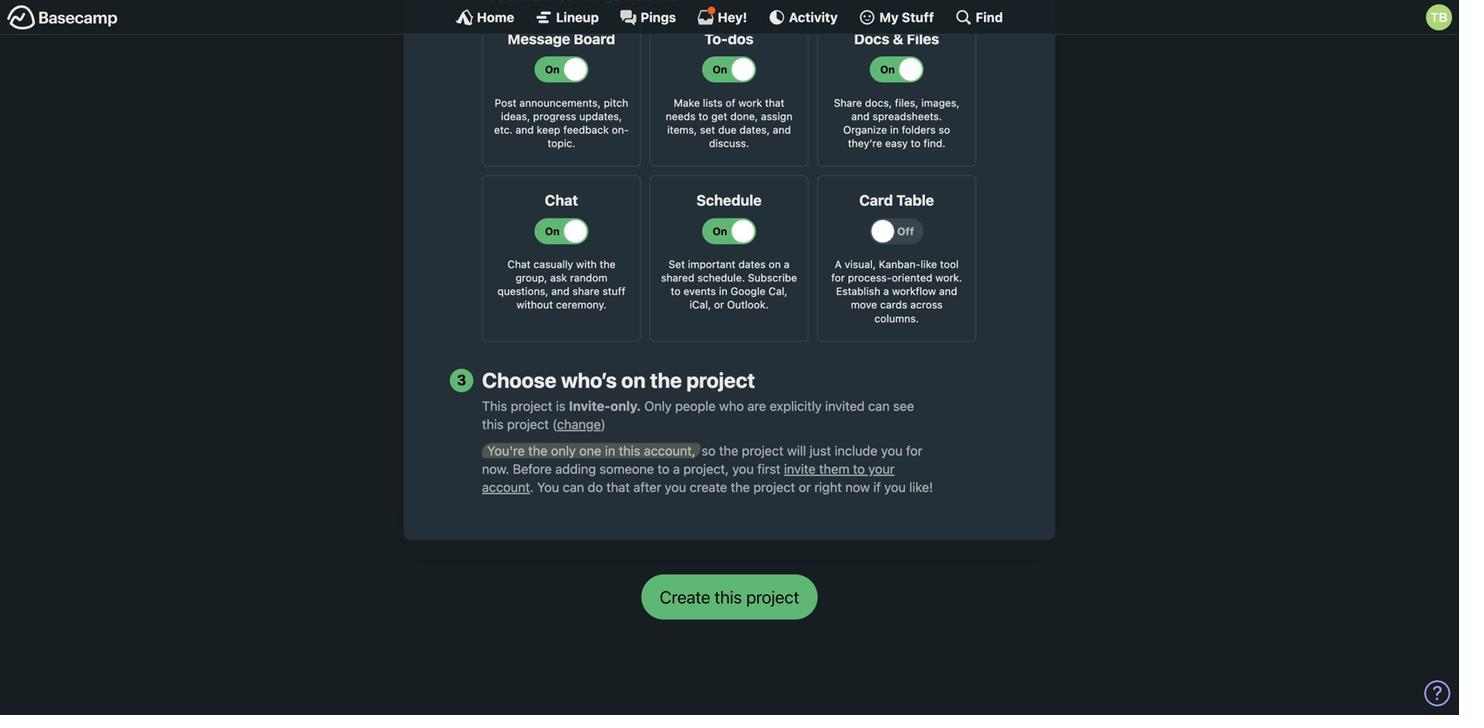 Task type: describe. For each thing, give the bounding box(es) containing it.
(
[[552, 417, 557, 432]]

folders
[[902, 124, 936, 136]]

that for do
[[606, 480, 630, 495]]

subscribe
[[748, 272, 797, 284]]

you right if
[[884, 480, 906, 495]]

are
[[747, 399, 766, 414]]

the up only
[[650, 368, 682, 393]]

change link
[[557, 417, 601, 432]]

share
[[573, 285, 600, 298]]

first
[[757, 462, 781, 477]]

to inside share docs, files, images, and spreadsheets. organize in folders so they're easy to find.
[[911, 137, 921, 149]]

before
[[513, 462, 552, 477]]

this
[[482, 399, 507, 414]]

in inside share docs, files, images, and spreadsheets. organize in folders so they're easy to find.
[[890, 124, 899, 136]]

dates,
[[740, 124, 770, 136]]

chat casually with the group, ask random questions, and share stuff without ceremony.
[[497, 258, 626, 311]]

a visual, kanban-like tool for process-oriented work. establish a workflow and move cards across columns.
[[831, 258, 962, 325]]

and inside a visual, kanban-like tool for process-oriented work. establish a workflow and move cards across columns.
[[939, 285, 957, 298]]

so the project will just include you for now. before adding someone to a project, you first
[[482, 443, 923, 477]]

you right after
[[665, 480, 686, 495]]

change )
[[557, 417, 606, 432]]

of
[[726, 97, 736, 109]]

etc.
[[494, 124, 513, 136]]

across
[[910, 299, 943, 311]]

done,
[[730, 110, 758, 122]]

see
[[893, 399, 914, 414]]

your
[[868, 462, 895, 477]]

main element
[[0, 0, 1459, 35]]

invited
[[825, 399, 865, 414]]

in inside set important dates on a shared schedule. subscribe to events in google cal, ical, or outlook.
[[719, 285, 728, 298]]

to inside set important dates on a shared schedule. subscribe to events in google cal, ical, or outlook.
[[671, 285, 681, 298]]

find
[[976, 10, 1003, 25]]

choose
[[482, 368, 557, 393]]

include
[[835, 443, 878, 459]]

choose who's on the project
[[482, 368, 755, 393]]

my stuff
[[879, 10, 934, 25]]

easy
[[885, 137, 908, 149]]

workflow
[[892, 285, 936, 298]]

one
[[579, 443, 601, 459]]

switch accounts image
[[7, 4, 118, 31]]

only
[[644, 399, 672, 414]]

casually
[[533, 258, 573, 271]]

a
[[835, 258, 842, 271]]

.
[[530, 480, 534, 495]]

create
[[690, 480, 727, 495]]

schedule
[[696, 192, 762, 209]]

spreadsheets.
[[873, 110, 942, 122]]

home link
[[456, 9, 514, 26]]

post announcements, pitch ideas, progress updates, etc. and keep feedback on- topic.
[[494, 97, 629, 149]]

project down first
[[753, 480, 795, 495]]

who
[[719, 399, 744, 414]]

make
[[674, 97, 700, 109]]

on inside set important dates on a shared schedule. subscribe to events in google cal, ical, or outlook.
[[769, 258, 781, 271]]

message
[[508, 30, 570, 47]]

discuss.
[[709, 137, 749, 149]]

feedback
[[563, 124, 609, 136]]

without
[[516, 299, 553, 311]]

ical,
[[690, 299, 711, 311]]

so inside share docs, files, images, and spreadsheets. organize in folders so they're easy to find.
[[939, 124, 950, 136]]

table
[[896, 192, 934, 209]]

keep
[[537, 124, 560, 136]]

group,
[[516, 272, 547, 284]]

like!
[[909, 480, 933, 495]]

right
[[814, 480, 842, 495]]

. you can do that after you create the project or right now if you like!
[[530, 480, 933, 495]]

project down the choose
[[511, 399, 552, 414]]

and inside make lists of work that needs to get done, assign items, set due dates, and discuss.
[[773, 124, 791, 136]]

updates,
[[579, 110, 622, 122]]

due
[[718, 124, 737, 136]]

the inside chat casually with the group, ask random questions, and share stuff without ceremony.
[[600, 258, 616, 271]]

schedule.
[[697, 272, 745, 284]]

invite
[[784, 462, 816, 477]]

find button
[[955, 9, 1003, 26]]

and inside chat casually with the group, ask random questions, and share stuff without ceremony.
[[551, 285, 570, 298]]

or inside set important dates on a shared schedule. subscribe to events in google cal, ical, or outlook.
[[714, 299, 724, 311]]

progress
[[533, 110, 576, 122]]

account
[[482, 480, 530, 495]]

you're
[[487, 443, 525, 459]]

they're
[[848, 137, 882, 149]]

card table
[[859, 192, 934, 209]]

get
[[711, 110, 727, 122]]

activity
[[789, 10, 838, 25]]

on-
[[612, 124, 629, 136]]

the inside so the project will just include you for now. before adding someone to a project, you first
[[719, 443, 738, 459]]

&
[[893, 30, 903, 47]]

the up the before
[[528, 443, 548, 459]]

can inside only people who are explicitly invited can see this project (
[[868, 399, 890, 414]]



Task type: locate. For each thing, give the bounding box(es) containing it.
set
[[669, 258, 685, 271]]

and inside share docs, files, images, and spreadsheets. organize in folders so they're easy to find.
[[851, 110, 870, 122]]

announcements,
[[519, 97, 601, 109]]

and inside post announcements, pitch ideas, progress updates, etc. and keep feedback on- topic.
[[516, 124, 534, 136]]

1 vertical spatial or
[[799, 480, 811, 495]]

only
[[551, 443, 576, 459]]

0 horizontal spatial a
[[673, 462, 680, 477]]

post
[[495, 97, 517, 109]]

0 horizontal spatial this
[[482, 417, 504, 432]]

now.
[[482, 462, 509, 477]]

outlook.
[[727, 299, 769, 311]]

to inside make lists of work that needs to get done, assign items, set due dates, and discuss.
[[699, 110, 708, 122]]

google
[[731, 285, 766, 298]]

someone
[[600, 462, 654, 477]]

0 vertical spatial can
[[868, 399, 890, 414]]

a up subscribe
[[784, 258, 790, 271]]

files,
[[895, 97, 918, 109]]

project inside so the project will just include you for now. before adding someone to a project, you first
[[742, 443, 784, 459]]

explicitly
[[770, 399, 822, 414]]

for up like!
[[906, 443, 923, 459]]

and down assign
[[773, 124, 791, 136]]

only.
[[611, 399, 641, 414]]

activity link
[[768, 9, 838, 26]]

ask
[[550, 272, 567, 284]]

tim burton image
[[1426, 4, 1452, 30]]

a down account,
[[673, 462, 680, 477]]

on
[[769, 258, 781, 271], [621, 368, 646, 393]]

this up someone
[[619, 443, 640, 459]]

1 horizontal spatial in
[[719, 285, 728, 298]]

share
[[834, 97, 862, 109]]

on up subscribe
[[769, 258, 781, 271]]

1 vertical spatial this
[[619, 443, 640, 459]]

None submit
[[642, 575, 818, 620]]

them
[[819, 462, 850, 477]]

establish
[[836, 285, 881, 298]]

people
[[675, 399, 716, 414]]

questions,
[[497, 285, 548, 298]]

a inside so the project will just include you for now. before adding someone to a project, you first
[[673, 462, 680, 477]]

now
[[845, 480, 870, 495]]

important
[[688, 258, 736, 271]]

a up cards
[[883, 285, 889, 298]]

to up now on the right of page
[[853, 462, 865, 477]]

1 vertical spatial chat
[[507, 258, 531, 271]]

1 vertical spatial a
[[883, 285, 889, 298]]

lineup
[[556, 10, 599, 25]]

1 horizontal spatial chat
[[545, 192, 578, 209]]

1 vertical spatial that
[[606, 480, 630, 495]]

chat
[[545, 192, 578, 209], [507, 258, 531, 271]]

to down folders on the top of the page
[[911, 137, 921, 149]]

this down this
[[482, 417, 504, 432]]

is
[[556, 399, 566, 414]]

files
[[907, 30, 939, 47]]

0 vertical spatial on
[[769, 258, 781, 271]]

2 horizontal spatial a
[[883, 285, 889, 298]]

for inside so the project will just include you for now. before adding someone to a project, you first
[[906, 443, 923, 459]]

the right with
[[600, 258, 616, 271]]

1 vertical spatial in
[[719, 285, 728, 298]]

pings
[[641, 10, 676, 25]]

to inside invite them to your account
[[853, 462, 865, 477]]

1 horizontal spatial this
[[619, 443, 640, 459]]

0 vertical spatial so
[[939, 124, 950, 136]]

stuff
[[902, 10, 934, 25]]

board
[[574, 30, 615, 47]]

only people who are explicitly invited can see this project (
[[482, 399, 914, 432]]

so up find.
[[939, 124, 950, 136]]

and down work. on the right top
[[939, 285, 957, 298]]

chat for chat
[[545, 192, 578, 209]]

0 vertical spatial or
[[714, 299, 724, 311]]

items,
[[667, 124, 697, 136]]

and
[[851, 110, 870, 122], [516, 124, 534, 136], [773, 124, 791, 136], [551, 285, 570, 298], [939, 285, 957, 298]]

pitch
[[604, 97, 628, 109]]

or down "invite"
[[799, 480, 811, 495]]

to inside so the project will just include you for now. before adding someone to a project, you first
[[658, 462, 670, 477]]

a inside a visual, kanban-like tool for process-oriented work. establish a workflow and move cards across columns.
[[883, 285, 889, 298]]

random
[[570, 272, 607, 284]]

shared
[[661, 272, 695, 284]]

ceremony.
[[556, 299, 607, 311]]

1 horizontal spatial can
[[868, 399, 890, 414]]

0 vertical spatial that
[[765, 97, 785, 109]]

that for work
[[765, 97, 785, 109]]

0 horizontal spatial or
[[714, 299, 724, 311]]

0 horizontal spatial on
[[621, 368, 646, 393]]

0 horizontal spatial so
[[702, 443, 716, 459]]

1 vertical spatial on
[[621, 368, 646, 393]]

chat for chat casually with the group, ask random questions, and share stuff without ceremony.
[[507, 258, 531, 271]]

move
[[851, 299, 877, 311]]

my
[[879, 10, 899, 25]]

1 vertical spatial can
[[563, 480, 584, 495]]

0 vertical spatial in
[[890, 124, 899, 136]]

set important dates on a shared schedule. subscribe to events in google cal, ical, or outlook.
[[661, 258, 797, 311]]

in down schedule.
[[719, 285, 728, 298]]

in up 'easy'
[[890, 124, 899, 136]]

in
[[890, 124, 899, 136], [719, 285, 728, 298], [605, 443, 615, 459]]

who's
[[561, 368, 617, 393]]

2 vertical spatial in
[[605, 443, 615, 459]]

you up . you can do that after you create the project or right now if you like!
[[732, 462, 754, 477]]

1 horizontal spatial so
[[939, 124, 950, 136]]

0 horizontal spatial that
[[606, 480, 630, 495]]

hey! button
[[697, 6, 747, 26]]

0 horizontal spatial chat
[[507, 258, 531, 271]]

and up organize
[[851, 110, 870, 122]]

this project is invite-only.
[[482, 399, 641, 414]]

and down ideas,
[[516, 124, 534, 136]]

1 horizontal spatial a
[[784, 258, 790, 271]]

0 vertical spatial chat
[[545, 192, 578, 209]]

that inside make lists of work that needs to get done, assign items, set due dates, and discuss.
[[765, 97, 785, 109]]

project left (
[[507, 417, 549, 432]]

0 vertical spatial a
[[784, 258, 790, 271]]

card
[[859, 192, 893, 209]]

)
[[601, 417, 606, 432]]

to down account,
[[658, 462, 670, 477]]

1 vertical spatial so
[[702, 443, 716, 459]]

you
[[537, 480, 559, 495]]

cal,
[[769, 285, 787, 298]]

3
[[457, 372, 466, 389]]

2 vertical spatial a
[[673, 462, 680, 477]]

0 horizontal spatial can
[[563, 480, 584, 495]]

events
[[684, 285, 716, 298]]

with
[[576, 258, 597, 271]]

the right create
[[731, 480, 750, 495]]

chat down the topic.
[[545, 192, 578, 209]]

so
[[939, 124, 950, 136], [702, 443, 716, 459]]

1 horizontal spatial that
[[765, 97, 785, 109]]

0 vertical spatial this
[[482, 417, 504, 432]]

docs
[[854, 30, 890, 47]]

like
[[921, 258, 937, 271]]

0 horizontal spatial for
[[831, 272, 845, 284]]

for inside a visual, kanban-like tool for process-oriented work. establish a workflow and move cards across columns.
[[831, 272, 845, 284]]

columns.
[[875, 313, 919, 325]]

1 vertical spatial for
[[906, 443, 923, 459]]

1 horizontal spatial or
[[799, 480, 811, 495]]

0 horizontal spatial in
[[605, 443, 615, 459]]

visual,
[[845, 258, 876, 271]]

cards
[[880, 299, 907, 311]]

images,
[[921, 97, 960, 109]]

just
[[810, 443, 831, 459]]

this
[[482, 417, 504, 432], [619, 443, 640, 459]]

that up assign
[[765, 97, 785, 109]]

project
[[686, 368, 755, 393], [511, 399, 552, 414], [507, 417, 549, 432], [742, 443, 784, 459], [753, 480, 795, 495]]

that down someone
[[606, 480, 630, 495]]

work
[[738, 97, 762, 109]]

that
[[765, 97, 785, 109], [606, 480, 630, 495]]

the up "project,"
[[719, 443, 738, 459]]

chat inside chat casually with the group, ask random questions, and share stuff without ceremony.
[[507, 258, 531, 271]]

change
[[557, 417, 601, 432]]

organize
[[843, 124, 887, 136]]

lineup link
[[535, 9, 599, 26]]

a inside set important dates on a shared schedule. subscribe to events in google cal, ical, or outlook.
[[784, 258, 790, 271]]

project up first
[[742, 443, 784, 459]]

chat up group,
[[507, 258, 531, 271]]

to up set
[[699, 110, 708, 122]]

will
[[787, 443, 806, 459]]

invite-
[[569, 399, 611, 414]]

tool
[[940, 258, 959, 271]]

project inside only people who are explicitly invited can see this project (
[[507, 417, 549, 432]]

to down shared
[[671, 285, 681, 298]]

project,
[[683, 462, 729, 477]]

docs,
[[865, 97, 892, 109]]

home
[[477, 10, 514, 25]]

for down 'a'
[[831, 272, 845, 284]]

invite them to your account
[[482, 462, 895, 495]]

you up your
[[881, 443, 903, 459]]

in right 'one'
[[605, 443, 615, 459]]

0 vertical spatial for
[[831, 272, 845, 284]]

so up "project,"
[[702, 443, 716, 459]]

adding
[[555, 462, 596, 477]]

this inside only people who are explicitly invited can see this project (
[[482, 417, 504, 432]]

or right ical,
[[714, 299, 724, 311]]

work.
[[935, 272, 962, 284]]

2 horizontal spatial in
[[890, 124, 899, 136]]

can down adding
[[563, 480, 584, 495]]

a
[[784, 258, 790, 271], [883, 285, 889, 298], [673, 462, 680, 477]]

do
[[588, 480, 603, 495]]

can left see
[[868, 399, 890, 414]]

1 horizontal spatial for
[[906, 443, 923, 459]]

set
[[700, 124, 715, 136]]

oriented
[[892, 272, 933, 284]]

project up who
[[686, 368, 755, 393]]

on up only.
[[621, 368, 646, 393]]

you
[[881, 443, 903, 459], [732, 462, 754, 477], [665, 480, 686, 495], [884, 480, 906, 495]]

can
[[868, 399, 890, 414], [563, 480, 584, 495]]

make lists of work that needs to get done, assign items, set due dates, and discuss.
[[666, 97, 793, 149]]

1 horizontal spatial on
[[769, 258, 781, 271]]

so inside so the project will just include you for now. before adding someone to a project, you first
[[702, 443, 716, 459]]

and down ask
[[551, 285, 570, 298]]



Task type: vqa. For each thing, say whether or not it's contained in the screenshot.
"for" in the the A visual, Kanban-like tool for process-oriented work. Establish a workflow and move cards across columns.
yes



